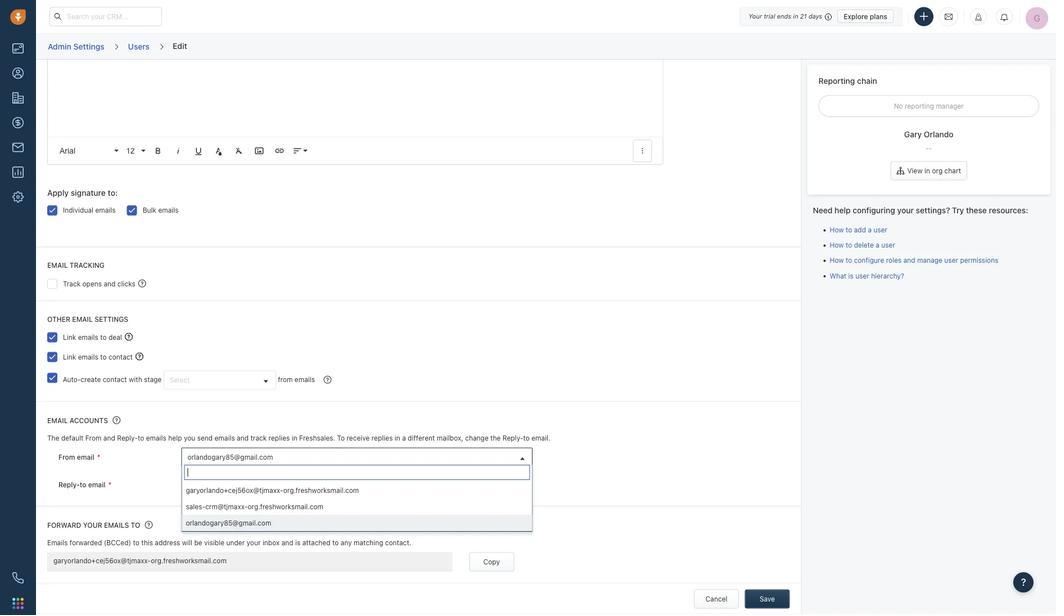Task type: locate. For each thing, give the bounding box(es) containing it.
reporting
[[906, 102, 935, 110]]

freshworks switcher image
[[12, 598, 24, 609]]

1 vertical spatial email
[[47, 417, 68, 425]]

send
[[197, 434, 213, 442]]

deal
[[109, 333, 122, 341]]

(bcced)
[[104, 539, 131, 547]]

2 horizontal spatial question circled image
[[324, 375, 332, 384]]

question circled image right accounts
[[113, 416, 121, 425]]

email
[[47, 262, 68, 270], [47, 417, 68, 425]]

0 horizontal spatial from
[[59, 453, 75, 461]]

1 horizontal spatial from
[[85, 434, 102, 442]]

contact left with
[[103, 376, 127, 384]]

reply- right the on the left bottom of the page
[[503, 434, 524, 442]]

0 vertical spatial your
[[898, 205, 915, 215]]

question circled image right from emails
[[324, 375, 332, 384]]

from
[[85, 434, 102, 442], [59, 453, 75, 461]]

1 vertical spatial link
[[63, 353, 76, 361]]

your up forwarded
[[83, 522, 102, 530]]

reporting
[[819, 76, 856, 85]]

1 horizontal spatial is
[[849, 272, 854, 280]]

how to add a user link
[[830, 226, 888, 234]]

email up link emails to deal
[[72, 315, 93, 323]]

1 horizontal spatial reply-
[[117, 434, 138, 442]]

send email image
[[946, 12, 953, 21]]

email
[[72, 315, 93, 323], [77, 453, 94, 461], [88, 481, 106, 489]]

to
[[337, 434, 345, 442]]

a right add
[[869, 226, 872, 234]]

email up the
[[47, 417, 68, 425]]

contact left click to learn how to link emails to contacts 'image'
[[109, 353, 133, 361]]

a right delete
[[876, 241, 880, 249]]

how to delete a user
[[830, 241, 896, 249]]

configure
[[855, 256, 885, 264]]

to up what
[[846, 256, 853, 264]]

1 vertical spatial email
[[77, 453, 94, 461]]

question circled image
[[145, 521, 153, 530]]

and right inbox
[[282, 539, 294, 547]]

contact
[[109, 353, 133, 361], [103, 376, 127, 384]]

need
[[814, 205, 833, 215]]

orlandogary85@gmail.com down the crm@tjmaxx-
[[186, 519, 271, 527]]

address
[[155, 539, 180, 547]]

help
[[835, 205, 851, 215], [168, 434, 182, 442]]

1 link from the top
[[63, 333, 76, 341]]

no reporting manager
[[895, 102, 965, 110]]

0 horizontal spatial replies
[[269, 434, 290, 442]]

is right what
[[849, 272, 854, 280]]

these
[[967, 205, 988, 215]]

link
[[63, 333, 76, 341], [63, 353, 76, 361]]

1 vertical spatial a
[[876, 241, 880, 249]]

0 vertical spatial email
[[47, 262, 68, 270]]

2 horizontal spatial a
[[876, 241, 880, 249]]

1 vertical spatial from
[[59, 453, 75, 461]]

link for link emails to deal
[[63, 333, 76, 341]]

2 link from the top
[[63, 353, 76, 361]]

from down default
[[59, 453, 75, 461]]

1 horizontal spatial replies
[[372, 434, 393, 442]]

0 vertical spatial is
[[849, 272, 854, 280]]

question circled image right clicks on the top left of page
[[138, 279, 146, 288]]

org.freshworksmail.com inside sales-crm@tjmaxx-org.freshworksmail.com option
[[248, 503, 324, 511]]

how up what
[[830, 256, 845, 264]]

None text field
[[184, 465, 530, 480]]

email down the from email at the bottom of the page
[[88, 481, 106, 489]]

to down link emails to deal
[[100, 353, 107, 361]]

email down default
[[77, 453, 94, 461]]

from
[[278, 376, 293, 384]]

org.freshworksmail.com inside garyorlando+cej56ox@tjmaxx-org.freshworksmail.com link
[[285, 481, 361, 489]]

0 vertical spatial question circled image
[[138, 279, 146, 288]]

a for add
[[869, 226, 872, 234]]

email for email tracking
[[47, 262, 68, 270]]

link up auto-
[[63, 353, 76, 361]]

reply-to email
[[59, 481, 106, 489]]

1 vertical spatial help
[[168, 434, 182, 442]]

apply signature to:
[[47, 189, 118, 198]]

3 how from the top
[[830, 256, 845, 264]]

emails down 'other email settings'
[[78, 333, 98, 341]]

forwarded
[[70, 539, 102, 547]]

is
[[849, 272, 854, 280], [296, 539, 301, 547]]

how down "how to add a user" on the right
[[830, 241, 845, 249]]

track
[[63, 280, 81, 288]]

2 horizontal spatial reply-
[[503, 434, 524, 442]]

and
[[904, 256, 916, 264], [104, 280, 116, 288], [103, 434, 115, 442], [237, 434, 249, 442], [282, 539, 294, 547]]

1 how from the top
[[830, 226, 845, 234]]

orlandogary85@gmail.com down send at the bottom left of the page
[[188, 454, 273, 462]]

user
[[874, 226, 888, 234], [882, 241, 896, 249], [945, 256, 959, 264], [856, 272, 870, 280]]

2 vertical spatial your
[[247, 539, 261, 547]]

emails right from
[[295, 376, 315, 384]]

1 horizontal spatial your
[[247, 539, 261, 547]]

-
[[926, 144, 930, 152], [930, 144, 933, 152]]

what's new image
[[975, 13, 983, 21]]

emails
[[95, 207, 116, 215], [158, 207, 179, 215], [78, 333, 98, 341], [78, 353, 98, 361], [295, 376, 315, 384], [146, 434, 167, 442], [215, 434, 235, 442], [104, 522, 129, 530]]

1 vertical spatial your
[[83, 522, 102, 530]]

help left you
[[168, 434, 182, 442]]

0 vertical spatial contact
[[109, 353, 133, 361]]

2 how from the top
[[830, 241, 845, 249]]

link for link emails to contact
[[63, 353, 76, 361]]

to left this on the left bottom of page
[[133, 539, 140, 547]]

org.freshworksmail.com inside garyorlando+cej56ox@tjmaxx-org.freshworksmail.com option
[[283, 486, 359, 494]]

what
[[830, 272, 847, 280]]

question circled image
[[138, 279, 146, 288], [324, 375, 332, 384], [113, 416, 121, 425]]

signature
[[71, 189, 106, 198]]

and right roles
[[904, 256, 916, 264]]

settings
[[73, 42, 104, 51]]

orlandogary85@gmail.com link
[[182, 449, 532, 467]]

track opens and clicks
[[63, 280, 136, 288]]

replies right the 'receive'
[[372, 434, 393, 442]]

garyorlando+cej56ox@tjmaxx-org.freshworksmail.com inside option
[[186, 486, 359, 494]]

your trial ends in 21 days
[[749, 13, 823, 20]]

orlandogary85@gmail.com inside option
[[186, 519, 271, 527]]

track
[[251, 434, 267, 442]]

0 vertical spatial link
[[63, 333, 76, 341]]

1 vertical spatial is
[[296, 539, 301, 547]]

your left inbox
[[247, 539, 261, 547]]

0 vertical spatial how
[[830, 226, 845, 234]]

the
[[47, 434, 59, 442]]

emails right send at the bottom left of the page
[[215, 434, 235, 442]]

2 vertical spatial a
[[402, 434, 406, 442]]

select link
[[164, 371, 276, 389]]

2 vertical spatial email
[[88, 481, 106, 489]]

bulk
[[143, 207, 156, 215]]

how left add
[[830, 226, 845, 234]]

reply-
[[117, 434, 138, 442], [503, 434, 524, 442], [59, 481, 80, 489]]

delete
[[855, 241, 875, 249]]

the
[[491, 434, 501, 442]]

0 horizontal spatial is
[[296, 539, 301, 547]]

chain
[[858, 76, 878, 85]]

is left attached
[[296, 539, 301, 547]]

apply
[[47, 189, 69, 198]]

change
[[466, 434, 489, 442]]

reply- right default
[[117, 434, 138, 442]]

sales-
[[186, 503, 206, 511]]

ends
[[778, 13, 792, 20]]

explore
[[844, 12, 869, 20]]

reply- down the from email at the bottom of the page
[[59, 481, 80, 489]]

email tracking
[[47, 262, 105, 270]]

1 vertical spatial how
[[830, 241, 845, 249]]

to left add
[[846, 226, 853, 234]]

list box
[[182, 482, 533, 531]]

0 vertical spatial a
[[869, 226, 872, 234]]

list box containing garyorlando+cej56ox@tjmaxx-org.freshworksmail.com
[[182, 482, 533, 531]]

email accounts
[[47, 417, 108, 425]]

2 vertical spatial how
[[830, 256, 845, 264]]

your left settings?
[[898, 205, 915, 215]]

0 vertical spatial orlandogary85@gmail.com
[[188, 454, 273, 462]]

0 horizontal spatial your
[[83, 522, 102, 530]]

2 email from the top
[[47, 417, 68, 425]]

1 vertical spatial question circled image
[[324, 375, 332, 384]]

1 email from the top
[[47, 262, 68, 270]]

in left freshsales.
[[292, 434, 298, 442]]

replies
[[269, 434, 290, 442], [372, 434, 393, 442]]

reporting chain
[[819, 76, 878, 85]]

emails up (bcced)
[[104, 522, 129, 530]]

link down other
[[63, 333, 76, 341]]

2 horizontal spatial your
[[898, 205, 915, 215]]

garyorlando+cej56ox@tjmaxx-org.freshworksmail.com
[[188, 481, 361, 489], [186, 486, 359, 494], [53, 557, 227, 565]]

to left deal
[[100, 333, 107, 341]]

your
[[898, 205, 915, 215], [83, 522, 102, 530], [247, 539, 261, 547]]

1 horizontal spatial a
[[869, 226, 872, 234]]

explore plans
[[844, 12, 888, 20]]

to left email.
[[524, 434, 530, 442]]

in left org
[[925, 167, 931, 175]]

0 horizontal spatial question circled image
[[113, 416, 121, 425]]

save button
[[745, 590, 790, 609]]

permissions
[[961, 256, 999, 264]]

attached
[[303, 539, 331, 547]]

2 vertical spatial question circled image
[[113, 416, 121, 425]]

edit
[[173, 41, 187, 50]]

admin settings
[[48, 42, 104, 51]]

a left "different"
[[402, 434, 406, 442]]

from down accounts
[[85, 434, 102, 442]]

explore plans link
[[838, 10, 894, 23]]

garyorlando+cej56ox@tjmaxx- inside option
[[186, 486, 283, 494]]

1 vertical spatial contact
[[103, 376, 127, 384]]

email up track
[[47, 262, 68, 270]]

1 vertical spatial orlandogary85@gmail.com
[[186, 519, 271, 527]]

to:
[[108, 189, 118, 198]]

you
[[184, 434, 195, 442]]

help right need
[[835, 205, 851, 215]]

what is user hierarchy?
[[830, 272, 905, 280]]

0 vertical spatial email
[[72, 315, 93, 323]]

user up roles
[[882, 241, 896, 249]]

replies right track
[[269, 434, 290, 442]]

1 horizontal spatial help
[[835, 205, 851, 215]]

0 vertical spatial from
[[85, 434, 102, 442]]



Task type: vqa. For each thing, say whether or not it's contained in the screenshot.
configure
yes



Task type: describe. For each thing, give the bounding box(es) containing it.
users link
[[128, 38, 150, 55]]

what is user hierarchy? link
[[830, 272, 905, 280]]

matching
[[354, 539, 384, 547]]

garyorlando+cej56ox@tjmaxx-org.freshworksmail.com option
[[182, 482, 533, 499]]

0 horizontal spatial help
[[168, 434, 182, 442]]

email for from
[[77, 453, 94, 461]]

click to learn how to link emails to contacts image
[[136, 353, 143, 361]]

view in org chart
[[908, 167, 962, 175]]

contact.
[[385, 539, 412, 547]]

emails left you
[[146, 434, 167, 442]]

cancel button
[[695, 590, 740, 609]]

hierarchy?
[[872, 272, 905, 280]]

receive
[[347, 434, 370, 442]]

and left clicks on the top left of page
[[104, 280, 116, 288]]

the default from and reply-to emails help you send emails and track replies in freshsales. to receive replies in a different mailbox, change the reply-to email.
[[47, 434, 551, 442]]

2 replies from the left
[[372, 434, 393, 442]]

crm@tjmaxx-
[[206, 503, 248, 511]]

how to add a user
[[830, 226, 888, 234]]

opens
[[82, 280, 102, 288]]

visible
[[204, 539, 225, 547]]

how for how to delete a user
[[830, 241, 845, 249]]

add
[[855, 226, 867, 234]]

phone image
[[12, 572, 24, 584]]

email for other
[[72, 315, 93, 323]]

emails forwarded (bcced) to this address will be visible under your inbox and is attached to any matching contact.
[[47, 539, 412, 547]]

trial
[[764, 13, 776, 20]]

emails down link emails to deal
[[78, 353, 98, 361]]

your
[[749, 13, 763, 20]]

2 - from the left
[[930, 144, 933, 152]]

link emails to deal
[[63, 333, 122, 341]]

how for how to add a user
[[830, 226, 845, 234]]

click to learn how to link conversations to deals image
[[125, 333, 133, 341]]

individual
[[63, 207, 93, 215]]

orlandogary85@gmail.com option
[[182, 515, 533, 531]]

manager
[[937, 102, 965, 110]]

garyorlando+cej56ox@tjmaxx-org.freshworksmail.com link
[[182, 476, 532, 494]]

save
[[760, 596, 776, 603]]

copy button
[[470, 553, 515, 572]]

from emails
[[278, 376, 315, 384]]

configuring
[[853, 205, 896, 215]]

user right manage at the right top of the page
[[945, 256, 959, 264]]

to left you
[[138, 434, 144, 442]]

org
[[933, 167, 943, 175]]

under
[[226, 539, 245, 547]]

how to configure roles and manage user permissions link
[[830, 256, 999, 264]]

0 vertical spatial help
[[835, 205, 851, 215]]

1 - from the left
[[926, 144, 930, 152]]

tracking
[[70, 262, 105, 270]]

select
[[170, 377, 190, 384]]

emails down to:
[[95, 207, 116, 215]]

forward your emails to
[[47, 522, 140, 530]]

sales-crm@tjmaxx-org.freshworksmail.com
[[186, 503, 324, 511]]

try
[[953, 205, 965, 215]]

copy
[[484, 558, 500, 566]]

to left question circled icon
[[131, 522, 140, 530]]

in left 21
[[794, 13, 799, 20]]

and left track
[[237, 434, 249, 442]]

admin settings link
[[47, 38, 105, 55]]

roles
[[887, 256, 902, 264]]

settings
[[95, 315, 128, 323]]

clicks
[[118, 280, 136, 288]]

Search your CRM... text field
[[50, 7, 162, 26]]

any
[[341, 539, 352, 547]]

how to configure roles and manage user permissions
[[830, 256, 999, 264]]

0 horizontal spatial reply-
[[59, 481, 80, 489]]

phone element
[[7, 567, 29, 589]]

be
[[194, 539, 202, 547]]

to left delete
[[846, 241, 853, 249]]

days
[[809, 13, 823, 20]]

bulk emails
[[143, 207, 179, 215]]

sales-crm@tjmaxx-org.freshworksmail.com option
[[182, 499, 533, 515]]

view
[[908, 167, 923, 175]]

different
[[408, 434, 435, 442]]

auto-create contact with stage
[[63, 376, 162, 384]]

a for delete
[[876, 241, 880, 249]]

and down accounts
[[103, 434, 115, 442]]

how to delete a user link
[[830, 241, 896, 249]]

other
[[47, 315, 70, 323]]

in inside button
[[925, 167, 931, 175]]

how for how to configure roles and manage user permissions
[[830, 256, 845, 264]]

view in org chart button
[[891, 161, 968, 180]]

individual emails
[[63, 207, 116, 215]]

user down the configure
[[856, 272, 870, 280]]

in left "different"
[[395, 434, 401, 442]]

21
[[801, 13, 807, 20]]

admin
[[48, 42, 71, 51]]

user right add
[[874, 226, 888, 234]]

default
[[61, 434, 83, 442]]

with
[[129, 376, 142, 384]]

users
[[128, 42, 150, 51]]

emails right bulk
[[158, 207, 179, 215]]

stage
[[144, 376, 162, 384]]

1 replies from the left
[[269, 434, 290, 442]]

no
[[895, 102, 904, 110]]

other email settings
[[47, 315, 128, 323]]

to left any
[[333, 539, 339, 547]]

manage
[[918, 256, 943, 264]]

mailbox,
[[437, 434, 464, 442]]

email.
[[532, 434, 551, 442]]

1 horizontal spatial question circled image
[[138, 279, 146, 288]]

settings?
[[917, 205, 951, 215]]

freshsales.
[[299, 434, 336, 442]]

forward
[[47, 522, 81, 530]]

to down the from email at the bottom of the page
[[80, 481, 86, 489]]

resources:
[[990, 205, 1029, 215]]

0 horizontal spatial a
[[402, 434, 406, 442]]

email for email accounts
[[47, 417, 68, 425]]

accounts
[[70, 417, 108, 425]]

orlando
[[925, 130, 954, 139]]

gary
[[905, 130, 923, 139]]



